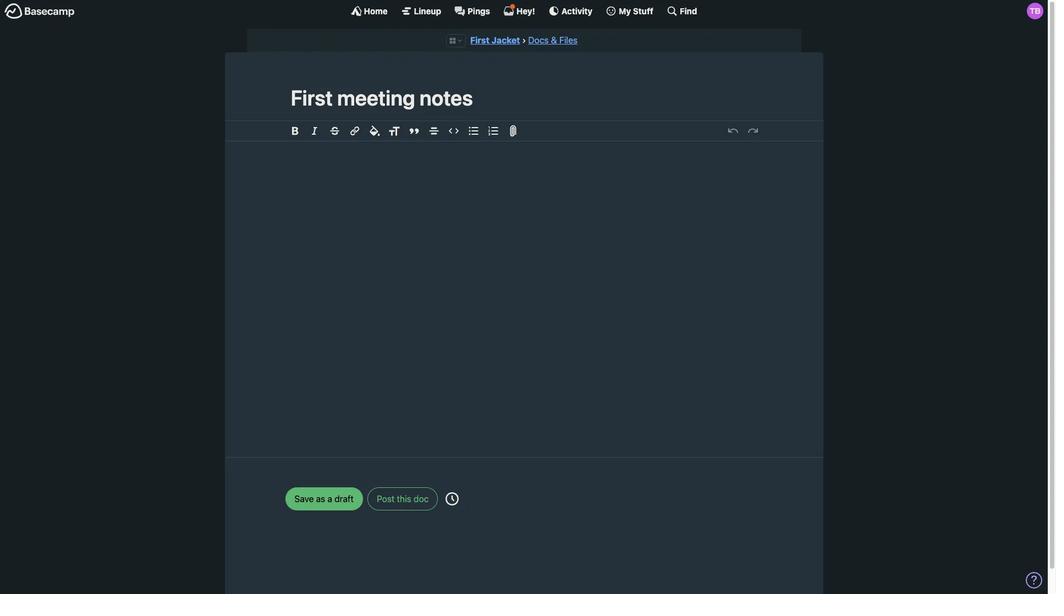 Task type: locate. For each thing, give the bounding box(es) containing it.
main element
[[0, 0, 1048, 21]]

post
[[377, 494, 395, 504]]

activity
[[562, 6, 593, 16]]

›
[[522, 35, 526, 45]]

schedule this to post later image
[[445, 492, 459, 506]]

find button
[[667, 6, 697, 17]]

None submit
[[285, 487, 363, 510]]

find
[[680, 6, 697, 16]]

post this doc button
[[368, 487, 438, 510]]

first
[[470, 35, 490, 45]]

Type a title… text field
[[291, 86, 757, 110]]

home
[[364, 6, 388, 16]]

pings
[[468, 6, 490, 16]]

switch accounts image
[[4, 3, 75, 20]]

docs
[[528, 35, 549, 45]]

lineup
[[414, 6, 441, 16]]

› docs & files
[[522, 35, 578, 45]]

activity link
[[549, 6, 593, 17]]

Type your document here… text field
[[258, 141, 790, 444]]



Task type: describe. For each thing, give the bounding box(es) containing it.
hey! button
[[503, 4, 535, 17]]

docs & files link
[[528, 35, 578, 45]]

hey!
[[517, 6, 535, 16]]

my stuff
[[619, 6, 654, 16]]

post this doc
[[377, 494, 429, 504]]

lineup link
[[401, 6, 441, 17]]

first jacket link
[[470, 35, 520, 45]]

this
[[397, 494, 412, 504]]

&
[[551, 35, 557, 45]]

files
[[560, 35, 578, 45]]

my
[[619, 6, 631, 16]]

doc
[[414, 494, 429, 504]]

first jacket
[[470, 35, 520, 45]]

home link
[[351, 6, 388, 17]]

my stuff button
[[606, 6, 654, 17]]

stuff
[[633, 6, 654, 16]]

tyler black image
[[1027, 3, 1044, 19]]

jacket
[[492, 35, 520, 45]]

pings button
[[455, 6, 490, 17]]



Task type: vqa. For each thing, say whether or not it's contained in the screenshot.
submit
yes



